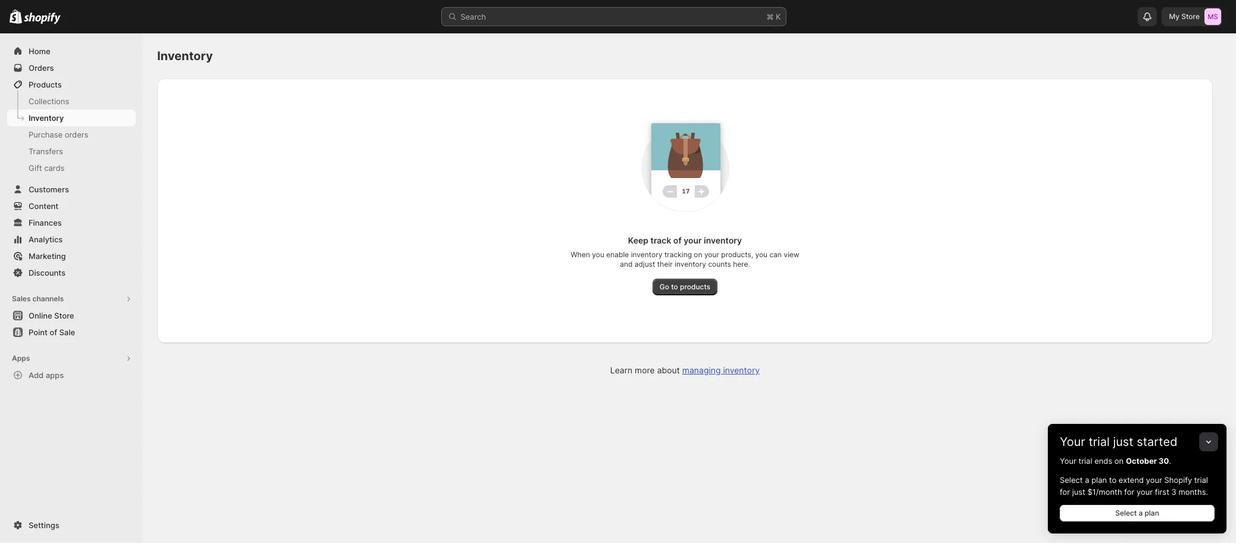Task type: describe. For each thing, give the bounding box(es) containing it.
inventory down tracking at right top
[[675, 260, 707, 269]]

.
[[1170, 456, 1172, 466]]

your up "counts"
[[705, 250, 720, 259]]

add
[[29, 371, 44, 380]]

store for online store
[[54, 311, 74, 321]]

started
[[1137, 435, 1178, 449]]

their
[[658, 260, 673, 269]]

on inside the 'your trial just started' element
[[1115, 456, 1124, 466]]

1 for from the left
[[1060, 487, 1071, 497]]

select a plan
[[1116, 509, 1160, 518]]

counts
[[709, 260, 731, 269]]

home
[[29, 46, 50, 56]]

2 you from the left
[[756, 250, 768, 259]]

and
[[620, 260, 633, 269]]

here.
[[733, 260, 750, 269]]

a for select a plan
[[1139, 509, 1143, 518]]

shopify
[[1165, 475, 1193, 485]]

your trial ends on october 30 .
[[1060, 456, 1172, 466]]

trial inside select a plan to extend your shopify trial for just $1/month for your first 3 months.
[[1195, 475, 1209, 485]]

⌘
[[767, 12, 774, 21]]

finances link
[[7, 214, 136, 231]]

managing
[[683, 365, 721, 375]]

your trial just started button
[[1048, 424, 1227, 449]]

1 you from the left
[[592, 250, 605, 259]]

1 horizontal spatial shopify image
[[24, 12, 61, 24]]

just inside dropdown button
[[1114, 435, 1134, 449]]

search
[[461, 12, 486, 21]]

about
[[657, 365, 680, 375]]

plan for select a plan
[[1145, 509, 1160, 518]]

a for select a plan to extend your shopify trial for just $1/month for your first 3 months.
[[1086, 475, 1090, 485]]

your up the first
[[1147, 475, 1163, 485]]

orders
[[29, 63, 54, 73]]

first
[[1156, 487, 1170, 497]]

marketing
[[29, 251, 66, 261]]

products link
[[7, 76, 136, 93]]

sale
[[59, 328, 75, 337]]

products
[[680, 282, 711, 291]]

to inside select a plan to extend your shopify trial for just $1/month for your first 3 months.
[[1110, 475, 1117, 485]]

products
[[29, 80, 62, 89]]

managing inventory link
[[683, 365, 760, 375]]

30
[[1159, 456, 1170, 466]]

add apps button
[[7, 367, 136, 384]]

months.
[[1179, 487, 1209, 497]]

point of sale button
[[0, 324, 143, 341]]

customers link
[[7, 181, 136, 198]]

orders link
[[7, 60, 136, 76]]

learn more about managing inventory
[[611, 365, 760, 375]]

purchase
[[29, 130, 63, 139]]

go
[[660, 282, 670, 291]]

october
[[1126, 456, 1157, 466]]

discounts
[[29, 268, 66, 278]]

plan for select a plan to extend your shopify trial for just $1/month for your first 3 months.
[[1092, 475, 1108, 485]]

your trial just started element
[[1048, 455, 1227, 534]]

$1/month
[[1088, 487, 1123, 497]]

trial for just
[[1089, 435, 1110, 449]]

point
[[29, 328, 48, 337]]

track
[[651, 235, 672, 245]]

point of sale link
[[7, 324, 136, 341]]

⌘ k
[[767, 12, 781, 21]]

inventory link
[[7, 110, 136, 126]]

go to products link
[[653, 279, 718, 295]]

ends
[[1095, 456, 1113, 466]]

extend
[[1119, 475, 1144, 485]]

can
[[770, 250, 782, 259]]

of inside point of sale link
[[50, 328, 57, 337]]

online store button
[[0, 307, 143, 324]]

sales
[[12, 294, 31, 303]]

keep track of your inventory when you enable inventory tracking on your products, you can view and adjust their inventory counts here.
[[571, 235, 800, 269]]

select for select a plan
[[1116, 509, 1137, 518]]

discounts link
[[7, 265, 136, 281]]

on inside keep track of your inventory when you enable inventory tracking on your products, you can view and adjust their inventory counts here.
[[694, 250, 703, 259]]

analytics link
[[7, 231, 136, 248]]

my store
[[1170, 12, 1200, 21]]

0 horizontal spatial shopify image
[[10, 9, 22, 24]]

my
[[1170, 12, 1180, 21]]

online store link
[[7, 307, 136, 324]]

sales channels button
[[7, 291, 136, 307]]

products,
[[722, 250, 754, 259]]

store for my store
[[1182, 12, 1200, 21]]



Task type: vqa. For each thing, say whether or not it's contained in the screenshot.
channels
yes



Task type: locate. For each thing, give the bounding box(es) containing it.
orders
[[65, 130, 88, 139]]

select inside select a plan to extend your shopify trial for just $1/month for your first 3 months.
[[1060, 475, 1083, 485]]

content link
[[7, 198, 136, 214]]

1 vertical spatial trial
[[1079, 456, 1093, 466]]

analytics
[[29, 235, 63, 244]]

store up the sale in the bottom of the page
[[54, 311, 74, 321]]

finances
[[29, 218, 62, 228]]

gift cards link
[[7, 160, 136, 176]]

trial for ends
[[1079, 456, 1093, 466]]

on
[[694, 250, 703, 259], [1115, 456, 1124, 466]]

1 horizontal spatial of
[[674, 235, 682, 245]]

inventory
[[704, 235, 742, 245], [631, 250, 663, 259], [675, 260, 707, 269], [723, 365, 760, 375]]

tracking
[[665, 250, 692, 259]]

0 vertical spatial just
[[1114, 435, 1134, 449]]

store inside 'link'
[[54, 311, 74, 321]]

inventory up adjust
[[631, 250, 663, 259]]

learn
[[611, 365, 633, 375]]

apps button
[[7, 350, 136, 367]]

1 vertical spatial just
[[1073, 487, 1086, 497]]

when
[[571, 250, 590, 259]]

0 vertical spatial your
[[1060, 435, 1086, 449]]

of
[[674, 235, 682, 245], [50, 328, 57, 337]]

transfers link
[[7, 143, 136, 160]]

0 vertical spatial select
[[1060, 475, 1083, 485]]

1 vertical spatial to
[[1110, 475, 1117, 485]]

just up your trial ends on october 30 .
[[1114, 435, 1134, 449]]

0 horizontal spatial store
[[54, 311, 74, 321]]

2 for from the left
[[1125, 487, 1135, 497]]

trial left the ends
[[1079, 456, 1093, 466]]

point of sale
[[29, 328, 75, 337]]

1 horizontal spatial inventory
[[157, 49, 213, 63]]

my store image
[[1205, 8, 1222, 25]]

settings link
[[7, 517, 136, 534]]

enable
[[607, 250, 629, 259]]

a up $1/month
[[1086, 475, 1090, 485]]

0 vertical spatial store
[[1182, 12, 1200, 21]]

sales channels
[[12, 294, 64, 303]]

0 horizontal spatial inventory
[[29, 113, 64, 123]]

2 your from the top
[[1060, 456, 1077, 466]]

0 vertical spatial plan
[[1092, 475, 1108, 485]]

online
[[29, 311, 52, 321]]

gift cards
[[29, 163, 65, 173]]

of up tracking at right top
[[674, 235, 682, 245]]

1 vertical spatial select
[[1116, 509, 1137, 518]]

your inside dropdown button
[[1060, 435, 1086, 449]]

content
[[29, 201, 58, 211]]

1 vertical spatial plan
[[1145, 509, 1160, 518]]

your trial just started
[[1060, 435, 1178, 449]]

store right my
[[1182, 12, 1200, 21]]

apps
[[46, 371, 64, 380]]

a down select a plan to extend your shopify trial for just $1/month for your first 3 months.
[[1139, 509, 1143, 518]]

a
[[1086, 475, 1090, 485], [1139, 509, 1143, 518]]

you right when
[[592, 250, 605, 259]]

1 horizontal spatial store
[[1182, 12, 1200, 21]]

1 horizontal spatial on
[[1115, 456, 1124, 466]]

channels
[[32, 294, 64, 303]]

0 horizontal spatial on
[[694, 250, 703, 259]]

1 horizontal spatial plan
[[1145, 509, 1160, 518]]

on right the ends
[[1115, 456, 1124, 466]]

on right tracking at right top
[[694, 250, 703, 259]]

0 horizontal spatial plan
[[1092, 475, 1108, 485]]

1 vertical spatial on
[[1115, 456, 1124, 466]]

select for select a plan to extend your shopify trial for just $1/month for your first 3 months.
[[1060, 475, 1083, 485]]

online store
[[29, 311, 74, 321]]

0 horizontal spatial select
[[1060, 475, 1083, 485]]

0 vertical spatial to
[[671, 282, 678, 291]]

just inside select a plan to extend your shopify trial for just $1/month for your first 3 months.
[[1073, 487, 1086, 497]]

marketing link
[[7, 248, 136, 265]]

your up your trial ends on october 30 .
[[1060, 435, 1086, 449]]

for
[[1060, 487, 1071, 497], [1125, 487, 1135, 497]]

purchase orders link
[[7, 126, 136, 143]]

your
[[1060, 435, 1086, 449], [1060, 456, 1077, 466]]

select down select a plan to extend your shopify trial for just $1/month for your first 3 months.
[[1116, 509, 1137, 518]]

trial up "months."
[[1195, 475, 1209, 485]]

0 vertical spatial trial
[[1089, 435, 1110, 449]]

for down extend
[[1125, 487, 1135, 497]]

0 horizontal spatial just
[[1073, 487, 1086, 497]]

inventory
[[157, 49, 213, 63], [29, 113, 64, 123]]

more
[[635, 365, 655, 375]]

view
[[784, 250, 800, 259]]

0 horizontal spatial a
[[1086, 475, 1090, 485]]

2 vertical spatial trial
[[1195, 475, 1209, 485]]

k
[[776, 12, 781, 21]]

select a plan link
[[1060, 505, 1215, 522]]

0 vertical spatial of
[[674, 235, 682, 245]]

1 vertical spatial inventory
[[29, 113, 64, 123]]

1 vertical spatial store
[[54, 311, 74, 321]]

of inside keep track of your inventory when you enable inventory tracking on your products, you can view and adjust their inventory counts here.
[[674, 235, 682, 245]]

inventory right managing
[[723, 365, 760, 375]]

select down your trial ends on october 30 .
[[1060, 475, 1083, 485]]

1 vertical spatial of
[[50, 328, 57, 337]]

1 vertical spatial your
[[1060, 456, 1077, 466]]

plan
[[1092, 475, 1108, 485], [1145, 509, 1160, 518]]

your left the first
[[1137, 487, 1153, 497]]

just
[[1114, 435, 1134, 449], [1073, 487, 1086, 497]]

shopify image
[[10, 9, 22, 24], [24, 12, 61, 24]]

for left $1/month
[[1060, 487, 1071, 497]]

inventory up products,
[[704, 235, 742, 245]]

your
[[684, 235, 702, 245], [705, 250, 720, 259], [1147, 475, 1163, 485], [1137, 487, 1153, 497]]

your up tracking at right top
[[684, 235, 702, 245]]

trial up the ends
[[1089, 435, 1110, 449]]

1 horizontal spatial select
[[1116, 509, 1137, 518]]

home link
[[7, 43, 136, 60]]

plan up $1/month
[[1092, 475, 1108, 485]]

your for your trial ends on october 30 .
[[1060, 456, 1077, 466]]

1 horizontal spatial a
[[1139, 509, 1143, 518]]

go to products
[[660, 282, 711, 291]]

transfers
[[29, 147, 63, 156]]

keep
[[628, 235, 649, 245]]

0 horizontal spatial you
[[592, 250, 605, 259]]

plan down the first
[[1145, 509, 1160, 518]]

plan inside select a plan to extend your shopify trial for just $1/month for your first 3 months.
[[1092, 475, 1108, 485]]

settings
[[29, 521, 59, 530]]

0 horizontal spatial of
[[50, 328, 57, 337]]

collections link
[[7, 93, 136, 110]]

0 horizontal spatial for
[[1060, 487, 1071, 497]]

to up $1/month
[[1110, 475, 1117, 485]]

1 vertical spatial a
[[1139, 509, 1143, 518]]

of left the sale in the bottom of the page
[[50, 328, 57, 337]]

customers
[[29, 185, 69, 194]]

1 your from the top
[[1060, 435, 1086, 449]]

to right go on the bottom right of the page
[[671, 282, 678, 291]]

purchase orders
[[29, 130, 88, 139]]

you
[[592, 250, 605, 259], [756, 250, 768, 259]]

trial
[[1089, 435, 1110, 449], [1079, 456, 1093, 466], [1195, 475, 1209, 485]]

your left the ends
[[1060, 456, 1077, 466]]

a inside select a plan to extend your shopify trial for just $1/month for your first 3 months.
[[1086, 475, 1090, 485]]

collections
[[29, 97, 69, 106]]

1 horizontal spatial to
[[1110, 475, 1117, 485]]

0 horizontal spatial to
[[671, 282, 678, 291]]

to
[[671, 282, 678, 291], [1110, 475, 1117, 485]]

0 vertical spatial a
[[1086, 475, 1090, 485]]

add apps
[[29, 371, 64, 380]]

your for your trial just started
[[1060, 435, 1086, 449]]

1 horizontal spatial for
[[1125, 487, 1135, 497]]

cards
[[44, 163, 65, 173]]

select
[[1060, 475, 1083, 485], [1116, 509, 1137, 518]]

trial inside dropdown button
[[1089, 435, 1110, 449]]

0 vertical spatial on
[[694, 250, 703, 259]]

3
[[1172, 487, 1177, 497]]

just left $1/month
[[1073, 487, 1086, 497]]

0 vertical spatial inventory
[[157, 49, 213, 63]]

select a plan to extend your shopify trial for just $1/month for your first 3 months.
[[1060, 475, 1209, 497]]

apps
[[12, 354, 30, 363]]

gift
[[29, 163, 42, 173]]

store
[[1182, 12, 1200, 21], [54, 311, 74, 321]]

1 horizontal spatial just
[[1114, 435, 1134, 449]]

adjust
[[635, 260, 656, 269]]

you left the can
[[756, 250, 768, 259]]

1 horizontal spatial you
[[756, 250, 768, 259]]



